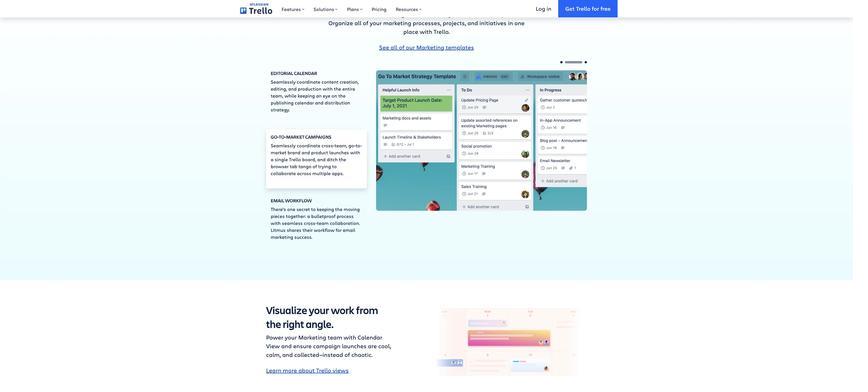 Task type: describe. For each thing, give the bounding box(es) containing it.
keeping inside email workflow there's one secret to keeping the moving pieces together: a bulletproof process with seamless cross-team collaboration. litmus shares their workflow for email marketing success.
[[317, 206, 334, 212]]

power
[[266, 333, 283, 341]]

marketing inside visualize your work from the right angle. power your marketing team with calendar view and ensure campaign launches are cool, calm, and collected—instead of chaotic.
[[298, 333, 326, 341]]

one for email workflow there's one secret to keeping the moving pieces together: a bulletproof process with seamless cross-team collaboration. litmus shares their workflow for email marketing success.
[[287, 206, 295, 212]]

common:
[[413, 10, 438, 18]]

thing
[[391, 10, 405, 18]]

editorial calendar seamlessly coordinate content creation, editing, and production with the entire team, while keeping an eye on the publishing calendar and distribution strategy.
[[271, 70, 359, 112]]

lot
[[474, 10, 481, 18]]

atlassian trello image
[[240, 3, 272, 14]]

on
[[332, 93, 337, 99]]

work
[[331, 303, 354, 317]]

litmus
[[271, 227, 286, 233]]

apps.
[[332, 170, 344, 176]]

board,
[[302, 156, 316, 162]]

to-
[[356, 142, 362, 148]]

learn
[[266, 366, 281, 374]]

cross- inside email workflow there's one secret to keeping the moving pieces together: a bulletproof process with seamless cross-team collaboration. litmus shares their workflow for email marketing success.
[[304, 220, 317, 226]]

and down product
[[317, 156, 326, 162]]

1 vertical spatial all
[[391, 43, 397, 51]]

campaign
[[313, 342, 340, 350]]

wear
[[453, 10, 467, 18]]

angle.
[[306, 317, 334, 331]]

views
[[333, 366, 349, 374]]

0 horizontal spatial in
[[406, 10, 411, 18]]

coordinate inside editorial calendar seamlessly coordinate content creation, editing, and production with the entire team, while keeping an eye on the publishing calendar and distribution strategy.
[[297, 79, 320, 85]]

learn more about trello views
[[266, 366, 349, 374]]

tango
[[298, 163, 311, 169]]

your inside all marketers have one thing in common: they wear a lot of (unique) hats. organize all of your marketing processes, projects, and initiatives in one place with trello.
[[370, 19, 382, 27]]

their
[[302, 227, 313, 233]]

1 horizontal spatial for
[[592, 5, 599, 12]]

team, inside go-to-market campaigns seamlessly coordinate cross-team, go-to- market brand and product launches with a single trello board, and ditch the browser tab tango of trying to collaborate across multiple apps.
[[335, 142, 347, 148]]

together:
[[286, 213, 306, 219]]

creation,
[[340, 79, 359, 85]]

an illustration showing calendar view. image
[[431, 303, 587, 376]]

trello inside go-to-market campaigns seamlessly coordinate cross-team, go-to- market brand and product launches with a single trello board, and ditch the browser tab tango of trying to collaborate across multiple apps.
[[289, 156, 301, 162]]

editing,
[[271, 86, 287, 92]]

the up "on"
[[334, 86, 341, 92]]

log in link
[[529, 0, 558, 17]]

free
[[601, 5, 611, 12]]

for inside email workflow there's one secret to keeping the moving pieces together: a bulletproof process with seamless cross-team collaboration. litmus shares their workflow for email marketing success.
[[336, 227, 342, 233]]

trello.
[[434, 28, 450, 35]]

collected—instead
[[294, 351, 343, 359]]

log in
[[536, 5, 551, 12]]

shares
[[287, 227, 301, 233]]

workflow
[[314, 227, 335, 233]]

projects,
[[443, 19, 466, 27]]

cross- inside go-to-market campaigns seamlessly coordinate cross-team, go-to- market brand and product launches with a single trello board, and ditch the browser tab tango of trying to collaborate across multiple apps.
[[322, 142, 335, 148]]

single
[[275, 156, 288, 162]]

visualize your work from the right angle. power your marketing team with calendar view and ensure campaign launches are cool, calm, and collected—instead of chaotic.
[[266, 303, 391, 359]]

process
[[337, 213, 354, 219]]

see
[[379, 43, 389, 51]]

browser
[[271, 163, 289, 169]]

features
[[282, 6, 301, 12]]

of inside go-to-market campaigns seamlessly coordinate cross-team, go-to- market brand and product launches with a single trello board, and ditch the browser tab tango of trying to collaborate across multiple apps.
[[313, 163, 317, 169]]

entire
[[342, 86, 355, 92]]

distribution
[[325, 99, 350, 106]]

seamlessly inside editorial calendar seamlessly coordinate content creation, editing, and production with the entire team, while keeping an eye on the publishing calendar and distribution strategy.
[[271, 79, 296, 85]]

solutions
[[314, 6, 334, 12]]

while
[[284, 93, 297, 99]]

right
[[283, 317, 304, 331]]

go-to-market campaigns seamlessly coordinate cross-team, go-to- market brand and product launches with a single trello board, and ditch the browser tab tango of trying to collaborate across multiple apps.
[[271, 134, 362, 176]]

to-
[[279, 134, 286, 140]]

plans button
[[342, 0, 367, 17]]

(unique)
[[490, 10, 512, 18]]

eye
[[323, 93, 330, 99]]

get trello for free link
[[558, 0, 618, 17]]

more
[[283, 366, 297, 374]]

learn more about trello views link
[[266, 366, 349, 374]]

pricing
[[372, 6, 386, 12]]

go-
[[348, 142, 356, 148]]

about
[[298, 366, 315, 374]]

team, inside editorial calendar seamlessly coordinate content creation, editing, and production with the entire team, while keeping an eye on the publishing calendar and distribution strategy.
[[271, 93, 283, 99]]

our
[[406, 43, 415, 51]]

calendar
[[294, 70, 317, 76]]

with inside all marketers have one thing in common: they wear a lot of (unique) hats. organize all of your marketing processes, projects, and initiatives in one place with trello.
[[420, 28, 432, 35]]

moving
[[344, 206, 360, 212]]

all inside all marketers have one thing in common: they wear a lot of (unique) hats. organize all of your marketing processes, projects, and initiatives in one place with trello.
[[354, 19, 361, 27]]

email
[[343, 227, 355, 233]]

email workflow there's one secret to keeping the moving pieces together: a bulletproof process with seamless cross-team collaboration. litmus shares their workflow for email marketing success.
[[271, 197, 360, 240]]

chaotic.
[[351, 351, 373, 359]]

get
[[565, 5, 575, 12]]

the right "on"
[[338, 93, 346, 99]]

with inside go-to-market campaigns seamlessly coordinate cross-team, go-to- market brand and product launches with a single trello board, and ditch the browser tab tango of trying to collaborate across multiple apps.
[[350, 149, 360, 155]]

keeping inside editorial calendar seamlessly coordinate content creation, editing, and production with the entire team, while keeping an eye on the publishing calendar and distribution strategy.
[[298, 93, 315, 99]]



Task type: vqa. For each thing, say whether or not it's contained in the screenshot.
Configure two-step verification 'link' on the bottom
no



Task type: locate. For each thing, give the bounding box(es) containing it.
1 horizontal spatial in
[[508, 19, 513, 27]]

0 horizontal spatial team,
[[271, 93, 283, 99]]

a inside all marketers have one thing in common: they wear a lot of (unique) hats. organize all of your marketing processes, projects, and initiatives in one place with trello.
[[469, 10, 472, 18]]

pieces
[[271, 213, 285, 219]]

0 vertical spatial seamlessly
[[271, 79, 296, 85]]

the inside go-to-market campaigns seamlessly coordinate cross-team, go-to- market brand and product launches with a single trello board, and ditch the browser tab tango of trying to collaborate across multiple apps.
[[339, 156, 346, 162]]

1 vertical spatial marketing
[[298, 333, 326, 341]]

from
[[356, 303, 378, 317]]

2 seamlessly from the top
[[271, 142, 296, 148]]

team down bulletproof
[[317, 220, 329, 226]]

editorial
[[271, 70, 293, 76]]

product
[[311, 149, 328, 155]]

cool,
[[378, 342, 391, 350]]

strategy.
[[271, 106, 290, 112]]

0 vertical spatial your
[[370, 19, 382, 27]]

marketing up "ensure" on the bottom left of page
[[298, 333, 326, 341]]

secret
[[296, 206, 310, 212]]

2 horizontal spatial trello
[[576, 5, 590, 12]]

with down the processes,
[[420, 28, 432, 35]]

cross- up product
[[322, 142, 335, 148]]

1 horizontal spatial trello
[[316, 366, 331, 374]]

tab
[[290, 163, 297, 169]]

0 horizontal spatial all
[[354, 19, 361, 27]]

all down marketers
[[354, 19, 361, 27]]

2 vertical spatial a
[[307, 213, 310, 219]]

1 vertical spatial your
[[309, 303, 329, 317]]

1 seamlessly from the top
[[271, 79, 296, 85]]

collaboration.
[[330, 220, 360, 226]]

of down have
[[363, 19, 368, 27]]

production
[[298, 86, 322, 92]]

seamless
[[282, 220, 303, 226]]

0 vertical spatial one
[[379, 10, 389, 18]]

marketing inside email workflow there's one secret to keeping the moving pieces together: a bulletproof process with seamless cross-team collaboration. litmus shares their workflow for email marketing success.
[[271, 234, 293, 240]]

coordinate
[[297, 79, 320, 85], [297, 142, 320, 148]]

with
[[420, 28, 432, 35], [323, 86, 333, 92], [350, 149, 360, 155], [271, 220, 281, 226], [344, 333, 356, 341]]

in right thing
[[406, 10, 411, 18]]

1 vertical spatial keeping
[[317, 206, 334, 212]]

across
[[297, 170, 311, 176]]

resources button
[[391, 0, 426, 17]]

of left our
[[399, 43, 404, 51]]

0 vertical spatial coordinate
[[297, 79, 320, 85]]

0 horizontal spatial a
[[271, 156, 274, 162]]

0 vertical spatial to
[[332, 163, 337, 169]]

with inside editorial calendar seamlessly coordinate content creation, editing, and production with the entire team, while keeping an eye on the publishing calendar and distribution strategy.
[[323, 86, 333, 92]]

keeping
[[298, 93, 315, 99], [317, 206, 334, 212]]

ensure
[[293, 342, 312, 350]]

and right the 'calm,'
[[282, 351, 293, 359]]

0 vertical spatial a
[[469, 10, 472, 18]]

one right have
[[379, 10, 389, 18]]

2 vertical spatial one
[[287, 206, 295, 212]]

and down lot
[[468, 19, 478, 27]]

0 vertical spatial all
[[354, 19, 361, 27]]

place
[[403, 28, 418, 35]]

1 vertical spatial cross-
[[304, 220, 317, 226]]

coordinate inside go-to-market campaigns seamlessly coordinate cross-team, go-to- market brand and product launches with a single trello board, and ditch the browser tab tango of trying to collaborate across multiple apps.
[[297, 142, 320, 148]]

the inside visualize your work from the right angle. power your marketing team with calendar view and ensure campaign launches are cool, calm, and collected—instead of chaotic.
[[266, 317, 281, 331]]

cross-
[[322, 142, 335, 148], [304, 220, 317, 226]]

see all of our marketing templates link
[[379, 43, 474, 51]]

keeping up the calendar
[[298, 93, 315, 99]]

seamlessly inside go-to-market campaigns seamlessly coordinate cross-team, go-to- market brand and product launches with a single trello board, and ditch the browser tab tango of trying to collaborate across multiple apps.
[[271, 142, 296, 148]]

2 horizontal spatial your
[[370, 19, 382, 27]]

calendar
[[358, 333, 382, 341]]

1 horizontal spatial your
[[309, 303, 329, 317]]

with inside visualize your work from the right angle. power your marketing team with calendar view and ensure campaign launches are cool, calm, and collected—instead of chaotic.
[[344, 333, 356, 341]]

calendar
[[295, 99, 314, 106]]

initiatives
[[479, 19, 507, 27]]

1 horizontal spatial cross-
[[322, 142, 335, 148]]

in
[[547, 5, 551, 12], [406, 10, 411, 18], [508, 19, 513, 27]]

1 horizontal spatial one
[[379, 10, 389, 18]]

of down 'board,' in the left top of the page
[[313, 163, 317, 169]]

1 vertical spatial seamlessly
[[271, 142, 296, 148]]

0 vertical spatial launches
[[329, 149, 349, 155]]

trello down brand
[[289, 156, 301, 162]]

and
[[468, 19, 478, 27], [288, 86, 297, 92], [315, 99, 324, 106], [302, 149, 310, 155], [317, 156, 326, 162], [281, 342, 292, 350], [282, 351, 293, 359]]

get trello for free
[[565, 5, 611, 12]]

one inside email workflow there's one secret to keeping the moving pieces together: a bulletproof process with seamless cross-team collaboration. litmus shares their workflow for email marketing success.
[[287, 206, 295, 212]]

pricing link
[[367, 0, 391, 17]]

marketing down litmus
[[271, 234, 293, 240]]

one down "hats."
[[514, 19, 525, 27]]

with left "calendar"
[[344, 333, 356, 341]]

all
[[354, 19, 361, 27], [391, 43, 397, 51]]

one
[[379, 10, 389, 18], [514, 19, 525, 27], [287, 206, 295, 212]]

campaigns
[[305, 134, 331, 140]]

log
[[536, 5, 545, 12]]

0 horizontal spatial one
[[287, 206, 295, 212]]

0 horizontal spatial trello
[[289, 156, 301, 162]]

a inside email workflow there's one secret to keeping the moving pieces together: a bulletproof process with seamless cross-team collaboration. litmus shares their workflow for email marketing success.
[[307, 213, 310, 219]]

visualize
[[266, 303, 307, 317]]

1 vertical spatial coordinate
[[297, 142, 320, 148]]

1 vertical spatial team,
[[335, 142, 347, 148]]

0 horizontal spatial for
[[336, 227, 342, 233]]

1 vertical spatial marketing
[[271, 234, 293, 240]]

1 horizontal spatial keeping
[[317, 206, 334, 212]]

with down pieces
[[271, 220, 281, 226]]

0 horizontal spatial to
[[311, 206, 316, 212]]

0 vertical spatial for
[[592, 5, 599, 12]]

trello
[[576, 5, 590, 12], [289, 156, 301, 162], [316, 366, 331, 374]]

one up 'together:'
[[287, 206, 295, 212]]

and inside all marketers have one thing in common: they wear a lot of (unique) hats. organize all of your marketing processes, projects, and initiatives in one place with trello.
[[468, 19, 478, 27]]

marketing down thing
[[383, 19, 411, 27]]

1 horizontal spatial to
[[332, 163, 337, 169]]

keeping up bulletproof
[[317, 206, 334, 212]]

of left chaotic.
[[345, 351, 350, 359]]

0 horizontal spatial keeping
[[298, 93, 315, 99]]

seamlessly
[[271, 79, 296, 85], [271, 142, 296, 148]]

and up 'board,' in the left top of the page
[[302, 149, 310, 155]]

brand
[[288, 149, 300, 155]]

0 horizontal spatial your
[[285, 333, 297, 341]]

0 vertical spatial keeping
[[298, 93, 315, 99]]

ditch
[[327, 156, 338, 162]]

market
[[271, 149, 286, 155]]

the
[[334, 86, 341, 92], [338, 93, 346, 99], [339, 156, 346, 162], [335, 206, 342, 212], [266, 317, 281, 331]]

2 vertical spatial your
[[285, 333, 297, 341]]

0 vertical spatial team
[[317, 220, 329, 226]]

team, down editing,
[[271, 93, 283, 99]]

1 vertical spatial trello
[[289, 156, 301, 162]]

a down secret
[[307, 213, 310, 219]]

have
[[364, 10, 378, 18]]

are
[[368, 342, 377, 350]]

trying
[[318, 163, 331, 169]]

launches up chaotic.
[[342, 342, 367, 350]]

see all of our marketing templates
[[379, 43, 474, 51]]

in inside log in link
[[547, 5, 551, 12]]

the right "ditch"
[[339, 156, 346, 162]]

1 vertical spatial team
[[328, 333, 342, 341]]

launches inside visualize your work from the right angle. power your marketing team with calendar view and ensure campaign launches are cool, calm, and collected—instead of chaotic.
[[342, 342, 367, 350]]

of inside visualize your work from the right angle. power your marketing team with calendar view and ensure campaign launches are cool, calm, and collected—instead of chaotic.
[[345, 351, 350, 359]]

team, left go-
[[335, 142, 347, 148]]

0 vertical spatial team,
[[271, 93, 283, 99]]

trello right get
[[576, 5, 590, 12]]

calm,
[[266, 351, 281, 359]]

solutions button
[[309, 0, 342, 17]]

0 horizontal spatial marketing
[[298, 333, 326, 341]]

1 vertical spatial launches
[[342, 342, 367, 350]]

of right lot
[[483, 10, 488, 18]]

to down "ditch"
[[332, 163, 337, 169]]

a inside go-to-market campaigns seamlessly coordinate cross-team, go-to- market brand and product launches with a single trello board, and ditch the browser tab tango of trying to collaborate across multiple apps.
[[271, 156, 274, 162]]

and right view
[[281, 342, 292, 350]]

success.
[[294, 234, 312, 240]]

team inside email workflow there's one secret to keeping the moving pieces together: a bulletproof process with seamless cross-team collaboration. litmus shares their workflow for email marketing success.
[[317, 220, 329, 226]]

they
[[440, 10, 452, 18]]

a left single
[[271, 156, 274, 162]]

and up while
[[288, 86, 297, 92]]

workflow
[[285, 197, 312, 203]]

to right secret
[[311, 206, 316, 212]]

your down right
[[285, 333, 297, 341]]

1 horizontal spatial team,
[[335, 142, 347, 148]]

organize
[[328, 19, 353, 27]]

1 horizontal spatial marketing
[[383, 19, 411, 27]]

in down '(unique)'
[[508, 19, 513, 27]]

1 horizontal spatial all
[[391, 43, 397, 51]]

view
[[266, 342, 280, 350]]

seamlessly up market
[[271, 142, 296, 148]]

a
[[469, 10, 472, 18], [271, 156, 274, 162], [307, 213, 310, 219]]

launches up "ditch"
[[329, 149, 349, 155]]

hats.
[[513, 10, 527, 18]]

0 vertical spatial cross-
[[322, 142, 335, 148]]

for down collaboration.
[[336, 227, 342, 233]]

a left lot
[[469, 10, 472, 18]]

marketing
[[383, 19, 411, 27], [271, 234, 293, 240]]

2 horizontal spatial a
[[469, 10, 472, 18]]

go-
[[271, 134, 279, 140]]

marketing inside all marketers have one thing in common: they wear a lot of (unique) hats. organize all of your marketing processes, projects, and initiatives in one place with trello.
[[383, 19, 411, 27]]

marketing
[[416, 43, 444, 51], [298, 333, 326, 341]]

cross- up their
[[304, 220, 317, 226]]

1 vertical spatial for
[[336, 227, 342, 233]]

collaborate
[[271, 170, 296, 176]]

market
[[286, 134, 304, 140]]

processes,
[[413, 19, 441, 27]]

2 vertical spatial trello
[[316, 366, 331, 374]]

with down go-
[[350, 149, 360, 155]]

team inside visualize your work from the right angle. power your marketing team with calendar view and ensure campaign launches are cool, calm, and collected—instead of chaotic.
[[328, 333, 342, 341]]

for left 'free'
[[592, 5, 599, 12]]

bulletproof
[[311, 213, 336, 219]]

one for all marketers have one thing in common: they wear a lot of (unique) hats. organize all of your marketing processes, projects, and initiatives in one place with trello.
[[379, 10, 389, 18]]

1 vertical spatial one
[[514, 19, 525, 27]]

coordinate down campaigns
[[297, 142, 320, 148]]

publishing
[[271, 99, 294, 106]]

marketing down trello.
[[416, 43, 444, 51]]

0 vertical spatial trello
[[576, 5, 590, 12]]

to inside go-to-market campaigns seamlessly coordinate cross-team, go-to- market brand and product launches with a single trello board, and ditch the browser tab tango of trying to collaborate across multiple apps.
[[332, 163, 337, 169]]

your left work
[[309, 303, 329, 317]]

2 coordinate from the top
[[297, 142, 320, 148]]

1 horizontal spatial marketing
[[416, 43, 444, 51]]

trello down collected—instead
[[316, 366, 331, 374]]

an
[[316, 93, 322, 99]]

the up process
[[335, 206, 342, 212]]

marketers
[[335, 10, 363, 18]]

with up the eye
[[323, 86, 333, 92]]

all right see
[[391, 43, 397, 51]]

in right log
[[547, 5, 551, 12]]

launches inside go-to-market campaigns seamlessly coordinate cross-team, go-to- market brand and product launches with a single trello board, and ditch the browser tab tango of trying to collaborate across multiple apps.
[[329, 149, 349, 155]]

and down an
[[315, 99, 324, 106]]

templates
[[446, 43, 474, 51]]

all marketers have one thing in common: they wear a lot of (unique) hats. organize all of your marketing processes, projects, and initiatives in one place with trello.
[[327, 10, 527, 35]]

with inside email workflow there's one secret to keeping the moving pieces together: a bulletproof process with seamless cross-team collaboration. litmus shares their workflow for email marketing success.
[[271, 220, 281, 226]]

0 horizontal spatial marketing
[[271, 234, 293, 240]]

2 horizontal spatial in
[[547, 5, 551, 12]]

trello inside get trello for free link
[[576, 5, 590, 12]]

1 vertical spatial to
[[311, 206, 316, 212]]

1 horizontal spatial a
[[307, 213, 310, 219]]

the inside email workflow there's one secret to keeping the moving pieces together: a bulletproof process with seamless cross-team collaboration. litmus shares their workflow for email marketing success.
[[335, 206, 342, 212]]

team,
[[271, 93, 283, 99], [335, 142, 347, 148]]

coordinate up "production"
[[297, 79, 320, 85]]

team
[[317, 220, 329, 226], [328, 333, 342, 341]]

to inside email workflow there's one secret to keeping the moving pieces together: a bulletproof process with seamless cross-team collaboration. litmus shares their workflow for email marketing success.
[[311, 206, 316, 212]]

team up campaign
[[328, 333, 342, 341]]

0 vertical spatial marketing
[[416, 43, 444, 51]]

your down have
[[370, 19, 382, 27]]

2 horizontal spatial one
[[514, 19, 525, 27]]

plans
[[347, 6, 359, 12]]

0 horizontal spatial cross-
[[304, 220, 317, 226]]

the up power
[[266, 317, 281, 331]]

your
[[370, 19, 382, 27], [309, 303, 329, 317], [285, 333, 297, 341]]

seamlessly up editing,
[[271, 79, 296, 85]]

1 coordinate from the top
[[297, 79, 320, 85]]

0 vertical spatial marketing
[[383, 19, 411, 27]]

1 vertical spatial a
[[271, 156, 274, 162]]



